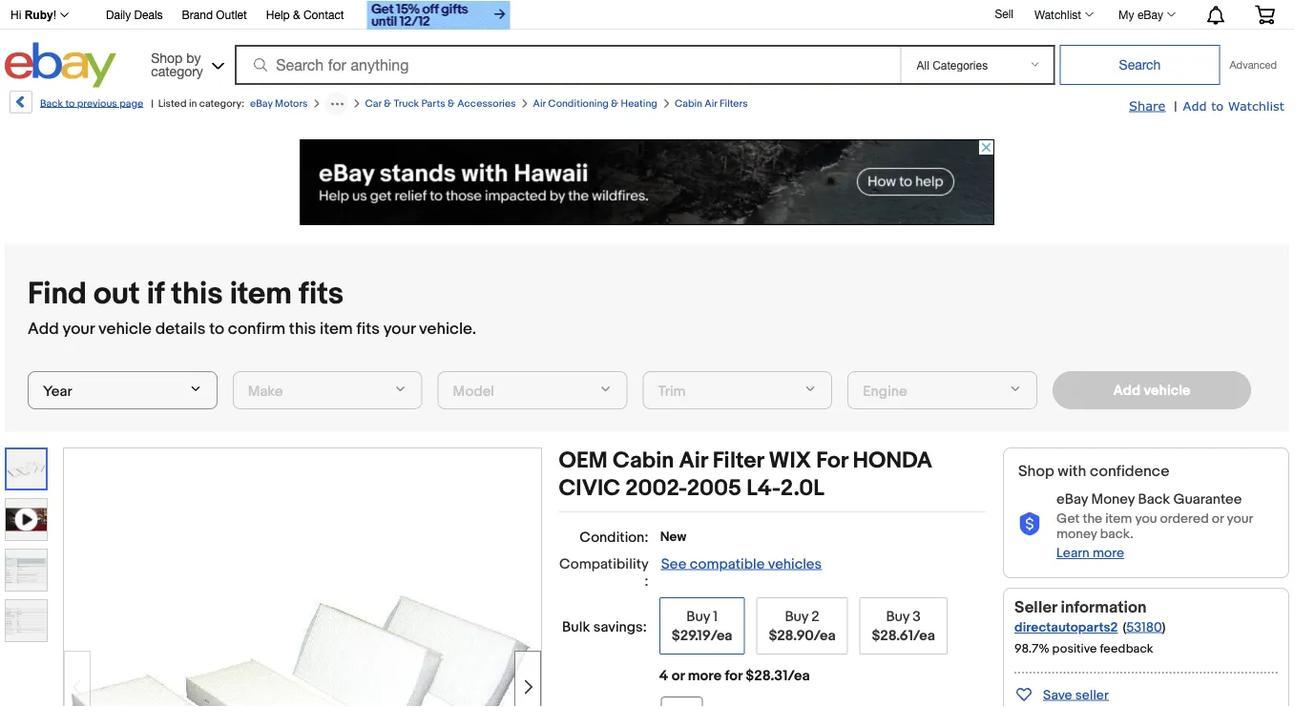 Task type: vqa. For each thing, say whether or not it's contained in the screenshot.
"-" in the Apple iPhone 12 Pro Max 128GB Unlocked Smartphone - Very Good
no



Task type: locate. For each thing, give the bounding box(es) containing it.
daily
[[106, 8, 131, 21]]

0 horizontal spatial to
[[65, 97, 75, 110]]

0 vertical spatial this
[[171, 275, 223, 313]]

advanced
[[1230, 59, 1277, 71]]

ebay inside ebay money back guarantee get the item you ordered or your money back. learn more
[[1057, 491, 1088, 508]]

watchlist
[[1035, 8, 1082, 21], [1228, 98, 1285, 113]]

your down find
[[63, 319, 95, 339]]

2 horizontal spatial to
[[1211, 98, 1224, 113]]

0 vertical spatial fits
[[299, 275, 344, 313]]

0 vertical spatial shop
[[151, 50, 183, 65]]

0 vertical spatial vehicle
[[98, 319, 152, 339]]

2 vertical spatial add
[[1113, 382, 1141, 399]]

buy left 3
[[886, 608, 910, 625]]

in
[[189, 97, 197, 110]]

seller
[[1075, 687, 1109, 703]]

0 horizontal spatial back
[[40, 97, 63, 110]]

buy left "2"
[[785, 608, 808, 625]]

ebay inside account navigation
[[1138, 8, 1164, 21]]

1 vertical spatial item
[[320, 319, 353, 339]]

add vehicle
[[1113, 382, 1191, 399]]

save
[[1043, 687, 1073, 703]]

add down find
[[28, 319, 59, 339]]

more inside ebay money back guarantee get the item you ordered or your money back. learn more
[[1093, 545, 1124, 562]]

(
[[1123, 619, 1127, 636]]

cabin left filters
[[675, 97, 702, 110]]

car & truck parts & accessories link
[[365, 97, 516, 110]]

0 vertical spatial watchlist
[[1035, 8, 1082, 21]]

to right details
[[209, 319, 224, 339]]

seller information directautoparts2 ( 53180 ) 98.7% positive feedback
[[1015, 597, 1166, 657]]

$29.19/ea
[[672, 627, 733, 644]]

3
[[913, 608, 921, 625]]

air left filter
[[679, 448, 708, 475]]

buy inside buy 2 $28.90/ea
[[785, 608, 808, 625]]

buy inside buy 3 $28.61/ea
[[886, 608, 910, 625]]

| right share button
[[1174, 98, 1177, 115]]

back
[[40, 97, 63, 110], [1138, 491, 1170, 508]]

& right the "car"
[[384, 97, 391, 110]]

feedback
[[1100, 642, 1154, 657]]

1 vertical spatial add
[[28, 319, 59, 339]]

1 vertical spatial watchlist
[[1228, 98, 1285, 113]]

Quantity: text field
[[661, 697, 703, 707]]

watchlist right 'sell' link
[[1035, 8, 1082, 21]]

0 horizontal spatial watchlist
[[1035, 8, 1082, 21]]

shop inside shop by category
[[151, 50, 183, 65]]

add vehicle button
[[1053, 371, 1251, 409]]

deals
[[134, 8, 163, 21]]

2005
[[687, 475, 742, 502]]

0 vertical spatial back
[[40, 97, 63, 110]]

add
[[1183, 98, 1207, 113], [28, 319, 59, 339], [1113, 382, 1141, 399]]

civic
[[559, 475, 620, 502]]

shop by category
[[151, 50, 203, 79]]

information
[[1061, 597, 1147, 618]]

None submit
[[1060, 45, 1220, 85]]

money
[[1057, 526, 1097, 543]]

0 horizontal spatial item
[[230, 275, 292, 313]]

0 vertical spatial ebay
[[1138, 8, 1164, 21]]

ebay money back guarantee get the item you ordered or your money back. learn more
[[1057, 491, 1253, 562]]

add up confidence
[[1113, 382, 1141, 399]]

1 horizontal spatial fits
[[356, 319, 380, 339]]

save seller
[[1043, 687, 1109, 703]]

add inside button
[[1113, 382, 1141, 399]]

0 horizontal spatial or
[[672, 667, 685, 684]]

1 horizontal spatial to
[[209, 319, 224, 339]]

your inside ebay money back guarantee get the item you ordered or your money back. learn more
[[1227, 511, 1253, 527]]

buy 3 $28.61/ea
[[872, 608, 935, 644]]

the
[[1083, 511, 1103, 527]]

buy left 1
[[687, 608, 710, 625]]

for
[[816, 448, 848, 475]]

vehicles
[[768, 556, 822, 573]]

&
[[293, 8, 300, 21], [384, 97, 391, 110], [448, 97, 455, 110], [611, 97, 619, 110]]

back left previous
[[40, 97, 63, 110]]

None text field
[[28, 371, 217, 409], [233, 371, 422, 409], [28, 371, 217, 409], [233, 371, 422, 409]]

1 vertical spatial or
[[672, 667, 685, 684]]

watchlist down advanced
[[1228, 98, 1285, 113]]

ebay left 'motors'
[[250, 97, 273, 110]]

or right 4
[[672, 667, 685, 684]]

oem
[[559, 448, 608, 475]]

back inside ebay money back guarantee get the item you ordered or your money back. learn more
[[1138, 491, 1170, 508]]

0 horizontal spatial |
[[151, 97, 153, 110]]

shop left with
[[1018, 462, 1054, 481]]

0 horizontal spatial buy
[[687, 608, 710, 625]]

0 horizontal spatial ebay
[[250, 97, 273, 110]]

l4-
[[747, 475, 781, 502]]

buy for buy 3
[[886, 608, 910, 625]]

0 vertical spatial or
[[1212, 511, 1224, 527]]

vehicle up confidence
[[1144, 382, 1191, 399]]

or down guarantee
[[1212, 511, 1224, 527]]

2 horizontal spatial ebay
[[1138, 8, 1164, 21]]

2 vertical spatial ebay
[[1057, 491, 1088, 508]]

|
[[151, 97, 153, 110], [1174, 98, 1177, 115]]

2 horizontal spatial item
[[1106, 511, 1132, 527]]

0 horizontal spatial vehicle
[[98, 319, 152, 339]]

0 horizontal spatial more
[[688, 667, 722, 684]]

accessories
[[457, 97, 516, 110]]

ebay up get
[[1057, 491, 1088, 508]]

air conditioning & heating link
[[533, 97, 658, 110]]

1 horizontal spatial add
[[1113, 382, 1141, 399]]

to down advanced link
[[1211, 98, 1224, 113]]

| left listed
[[151, 97, 153, 110]]

ruby
[[25, 9, 53, 21]]

0 vertical spatial more
[[1093, 545, 1124, 562]]

filter
[[713, 448, 764, 475]]

your down guarantee
[[1227, 511, 1253, 527]]

outlet
[[216, 8, 247, 21]]

1 buy from the left
[[687, 608, 710, 625]]

1 horizontal spatial item
[[320, 319, 353, 339]]

ebay motors
[[250, 97, 308, 110]]

item down money
[[1106, 511, 1132, 527]]

& inside account navigation
[[293, 8, 300, 21]]

53180
[[1127, 619, 1162, 636]]

1 horizontal spatial this
[[289, 319, 316, 339]]

more left for
[[688, 667, 722, 684]]

vehicle
[[98, 319, 152, 339], [1144, 382, 1191, 399]]

None text field
[[438, 371, 627, 409], [643, 371, 833, 409], [848, 371, 1038, 409], [438, 371, 627, 409], [643, 371, 833, 409], [848, 371, 1038, 409]]

to left previous
[[65, 97, 75, 110]]

see compatible vehicles link
[[661, 556, 822, 573]]

shop left by
[[151, 50, 183, 65]]

2.0l
[[781, 475, 825, 502]]

money
[[1091, 491, 1135, 508]]

2 vertical spatial item
[[1106, 511, 1132, 527]]

item up "confirm"
[[230, 275, 292, 313]]

ebay right my
[[1138, 8, 1164, 21]]

2 horizontal spatial add
[[1183, 98, 1207, 113]]

1 horizontal spatial |
[[1174, 98, 1177, 115]]

1 vertical spatial back
[[1138, 491, 1170, 508]]

to inside find out if this item fits add your vehicle details to confirm this item fits your vehicle.
[[209, 319, 224, 339]]

see compatible vehicles
[[661, 556, 822, 573]]

daily deals
[[106, 8, 163, 21]]

for
[[725, 667, 743, 684]]

honda
[[853, 448, 933, 475]]

this up details
[[171, 275, 223, 313]]

if
[[147, 275, 164, 313]]

your left vehicle. at left
[[383, 319, 415, 339]]

category:
[[199, 97, 244, 110]]

add right share
[[1183, 98, 1207, 113]]

you
[[1135, 511, 1157, 527]]

vehicle down out
[[98, 319, 152, 339]]

& right help
[[293, 8, 300, 21]]

2
[[812, 608, 819, 625]]

1 vertical spatial cabin
[[613, 448, 674, 475]]

0 horizontal spatial shop
[[151, 50, 183, 65]]

back.
[[1100, 526, 1134, 543]]

2002-
[[625, 475, 687, 502]]

1 horizontal spatial back
[[1138, 491, 1170, 508]]

buy for buy 2
[[785, 608, 808, 625]]

back up you at the right of the page
[[1138, 491, 1170, 508]]

back inside back to previous page 'link'
[[40, 97, 63, 110]]

save seller button
[[1015, 683, 1109, 705]]

watchlist inside account navigation
[[1035, 8, 1082, 21]]

1 vertical spatial ebay
[[250, 97, 273, 110]]

buy inside the buy 1 $29.19/ea
[[687, 608, 710, 625]]

1 horizontal spatial vehicle
[[1144, 382, 1191, 399]]

air
[[533, 97, 546, 110], [705, 97, 717, 110], [679, 448, 708, 475]]

this
[[171, 275, 223, 313], [289, 319, 316, 339]]

1 horizontal spatial watchlist
[[1228, 98, 1285, 113]]

1 horizontal spatial more
[[1093, 545, 1124, 562]]

1 horizontal spatial shop
[[1018, 462, 1054, 481]]

0 vertical spatial add
[[1183, 98, 1207, 113]]

add inside find out if this item fits add your vehicle details to confirm this item fits your vehicle.
[[28, 319, 59, 339]]

shop by category button
[[142, 42, 228, 84]]

vehicle.
[[419, 319, 476, 339]]

directautoparts2
[[1015, 620, 1118, 636]]

your shopping cart image
[[1254, 5, 1276, 24]]

0 horizontal spatial add
[[28, 319, 59, 339]]

2 buy from the left
[[785, 608, 808, 625]]

1 vertical spatial more
[[688, 667, 722, 684]]

cabin right oem at the left bottom of page
[[613, 448, 674, 475]]

sell link
[[986, 7, 1022, 20]]

to
[[65, 97, 75, 110], [1211, 98, 1224, 113], [209, 319, 224, 339]]

1 horizontal spatial or
[[1212, 511, 1224, 527]]

daily deals link
[[106, 5, 163, 26]]

directautoparts2 link
[[1015, 620, 1118, 636]]

2 horizontal spatial your
[[1227, 511, 1253, 527]]

item right "confirm"
[[320, 319, 353, 339]]

53180 link
[[1127, 619, 1162, 636]]

ebay
[[1138, 8, 1164, 21], [250, 97, 273, 110], [1057, 491, 1088, 508]]

1 horizontal spatial buy
[[785, 608, 808, 625]]

air inside oem cabin air filter wix for honda civic 2002-2005 l4-2.0l
[[679, 448, 708, 475]]

1 vertical spatial shop
[[1018, 462, 1054, 481]]

this right "confirm"
[[289, 319, 316, 339]]

2 horizontal spatial buy
[[886, 608, 910, 625]]

1 vertical spatial vehicle
[[1144, 382, 1191, 399]]

3 buy from the left
[[886, 608, 910, 625]]

0 vertical spatial item
[[230, 275, 292, 313]]

oem cabin air filter wix for honda civic 2002-2005 l4-2.0l
[[559, 448, 933, 502]]

1 horizontal spatial ebay
[[1057, 491, 1088, 508]]

1 horizontal spatial your
[[383, 319, 415, 339]]

more
[[1093, 545, 1124, 562], [688, 667, 722, 684]]

more down the back.
[[1093, 545, 1124, 562]]



Task type: describe. For each thing, give the bounding box(es) containing it.
car & truck parts & accessories
[[365, 97, 516, 110]]

listed
[[158, 97, 187, 110]]

bulk savings:
[[562, 619, 647, 636]]

| listed in category:
[[151, 97, 244, 110]]

buy for buy 1
[[687, 608, 710, 625]]

air left filters
[[705, 97, 717, 110]]

find out if this item fits add your vehicle details to confirm this item fits your vehicle.
[[28, 275, 476, 339]]

contact
[[303, 8, 344, 21]]

buy 1 $29.19/ea
[[672, 608, 733, 644]]

back to previous page
[[40, 97, 143, 110]]

learn more link
[[1057, 545, 1124, 562]]

cabin inside oem cabin air filter wix for honda civic 2002-2005 l4-2.0l
[[613, 448, 674, 475]]

Search for anything text field
[[238, 47, 897, 83]]

with
[[1058, 462, 1087, 481]]

heating
[[621, 97, 658, 110]]

truck
[[394, 97, 419, 110]]

filters
[[720, 97, 748, 110]]

car
[[365, 97, 382, 110]]

cabin air filters
[[675, 97, 748, 110]]

98.7%
[[1015, 642, 1050, 657]]

brand
[[182, 8, 213, 21]]

watchlist link
[[1024, 3, 1103, 26]]

oem cabin air filter wix for honda civic 2002-2005 l4-2.0l - picture 1 of 3 image
[[64, 575, 541, 707]]

seller
[[1015, 597, 1057, 618]]

get an extra 15% off image
[[367, 1, 510, 30]]

see
[[661, 556, 687, 573]]

1 vertical spatial this
[[289, 319, 316, 339]]

or inside ebay money back guarantee get the item you ordered or your money back. learn more
[[1212, 511, 1224, 527]]

sell
[[995, 7, 1014, 20]]

4
[[659, 667, 669, 684]]

$28.31/ea
[[746, 667, 810, 684]]

help & contact link
[[266, 5, 344, 26]]

savings:
[[593, 619, 647, 636]]

ebay motors link
[[250, 97, 308, 110]]

advertisement region
[[300, 139, 995, 225]]

$28.61/ea
[[872, 627, 935, 644]]

:
[[645, 573, 649, 590]]

back to previous page link
[[8, 91, 143, 120]]

none submit inside shop by category banner
[[1060, 45, 1220, 85]]

share
[[1129, 98, 1166, 113]]

$28.90/ea
[[769, 627, 836, 644]]

compatible
[[690, 556, 765, 573]]

brand outlet link
[[182, 5, 247, 26]]

category
[[151, 63, 203, 79]]

shop by category banner
[[0, 0, 1290, 93]]

help & contact
[[266, 8, 344, 21]]

0 horizontal spatial this
[[171, 275, 223, 313]]

hi
[[10, 9, 21, 21]]

guarantee
[[1174, 491, 1242, 508]]

to inside share | add to watchlist
[[1211, 98, 1224, 113]]

add to watchlist link
[[1183, 97, 1285, 115]]

buy 2 $28.90/ea
[[769, 608, 836, 644]]

picture 3 of 3 image
[[6, 600, 47, 641]]

item inside ebay money back guarantee get the item you ordered or your money back. learn more
[[1106, 511, 1132, 527]]

learn
[[1057, 545, 1090, 562]]

to inside back to previous page 'link'
[[65, 97, 75, 110]]

by
[[186, 50, 201, 65]]

cabin air filters link
[[675, 97, 748, 110]]

with details__icon image
[[1018, 513, 1041, 537]]

picture 2 of 3 image
[[6, 550, 47, 591]]

ebay for motors
[[250, 97, 273, 110]]

my
[[1119, 8, 1134, 21]]

watchlist inside share | add to watchlist
[[1228, 98, 1285, 113]]

my ebay
[[1119, 8, 1164, 21]]

shop for shop with confidence
[[1018, 462, 1054, 481]]

compatibility
[[559, 556, 649, 573]]

condition:
[[580, 529, 649, 546]]

hi ruby !
[[10, 9, 56, 21]]

new
[[660, 529, 687, 545]]

air left conditioning
[[533, 97, 546, 110]]

share | add to watchlist
[[1129, 98, 1285, 115]]

video 1 of 1 image
[[6, 499, 47, 540]]

share button
[[1129, 97, 1166, 115]]

advanced link
[[1220, 46, 1287, 84]]

find
[[28, 275, 87, 313]]

positive
[[1052, 642, 1097, 657]]

compatibility :
[[559, 556, 649, 590]]

0 horizontal spatial your
[[63, 319, 95, 339]]

1
[[713, 608, 718, 625]]

parts
[[421, 97, 445, 110]]

account navigation
[[0, 0, 1290, 32]]

& right parts
[[448, 97, 455, 110]]

motors
[[275, 97, 308, 110]]

vehicle inside find out if this item fits add your vehicle details to confirm this item fits your vehicle.
[[98, 319, 152, 339]]

ordered
[[1160, 511, 1209, 527]]

add inside share | add to watchlist
[[1183, 98, 1207, 113]]

shop with confidence
[[1018, 462, 1170, 481]]

picture 1 of 3 image
[[7, 450, 46, 489]]

previous
[[77, 97, 117, 110]]

air conditioning & heating
[[533, 97, 658, 110]]

1 vertical spatial fits
[[356, 319, 380, 339]]

& left heating
[[611, 97, 619, 110]]

0 vertical spatial cabin
[[675, 97, 702, 110]]

details
[[155, 319, 206, 339]]

ebay for money
[[1057, 491, 1088, 508]]

out
[[94, 275, 140, 313]]

0 horizontal spatial fits
[[299, 275, 344, 313]]

shop for shop by category
[[151, 50, 183, 65]]

| inside share | add to watchlist
[[1174, 98, 1177, 115]]

vehicle inside button
[[1144, 382, 1191, 399]]

get
[[1057, 511, 1080, 527]]



